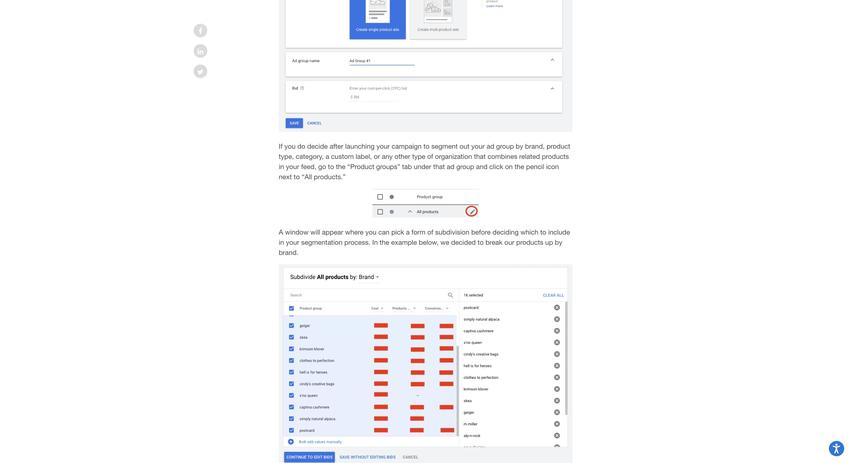 Task type: describe. For each thing, give the bounding box(es) containing it.
organization
[[435, 153, 472, 160]]

do
[[298, 142, 306, 150]]

if you do decide after launching your campaign to segment out your ad group by brand, product type, category, a custom label, or any other type of organization that combines related products in your feed, go to the "product groups" tab under that ad group and click on the pencil icon next to "all products."
[[279, 142, 571, 181]]

products."
[[314, 173, 346, 181]]

to up up
[[541, 228, 547, 236]]

go
[[319, 163, 326, 171]]

campaign
[[392, 142, 422, 150]]

1 vertical spatial group
[[457, 163, 474, 171]]

in inside a window will appear where you can pick a form of subdivision before deciding which to include in your segmentation process. in the example below, we decided to break our products up by brand.
[[279, 239, 284, 246]]

can
[[379, 228, 390, 236]]

window
[[285, 228, 309, 236]]

your up any
[[377, 142, 390, 150]]

decided
[[452, 239, 476, 246]]

process.
[[345, 239, 371, 246]]

facebook image
[[199, 28, 203, 35]]

you inside the if you do decide after launching your campaign to segment out your ad group by brand, product type, category, a custom label, or any other type of organization that combines related products in your feed, go to the "product groups" tab under that ad group and click on the pencil icon next to "all products."
[[285, 142, 296, 150]]

if
[[279, 142, 283, 150]]

related
[[520, 153, 540, 160]]

and
[[476, 163, 488, 171]]

segment
[[432, 142, 458, 150]]

1 horizontal spatial ad
[[487, 142, 495, 150]]

label,
[[356, 153, 372, 160]]

in
[[373, 239, 378, 246]]

on
[[505, 163, 513, 171]]

category,
[[296, 153, 324, 160]]

product
[[547, 142, 571, 150]]

0 vertical spatial that
[[474, 153, 486, 160]]

0 horizontal spatial that
[[434, 163, 445, 171]]

our
[[505, 239, 515, 246]]

custom
[[331, 153, 354, 160]]

your down type,
[[286, 163, 300, 171]]

pick
[[392, 228, 404, 236]]

launching
[[345, 142, 375, 150]]

you inside a window will appear where you can pick a form of subdivision before deciding which to include in your segmentation process. in the example below, we decided to break our products up by brand.
[[366, 228, 377, 236]]

brand,
[[525, 142, 545, 150]]

type
[[412, 153, 426, 160]]

which
[[521, 228, 539, 236]]

to up type
[[424, 142, 430, 150]]

1 vertical spatial ad
[[447, 163, 455, 171]]

by inside a window will appear where you can pick a form of subdivision before deciding which to include in your segmentation process. in the example below, we decided to break our products up by brand.
[[555, 239, 563, 246]]

segmentation
[[301, 239, 343, 246]]

of inside the if you do decide after launching your campaign to segment out your ad group by brand, product type, category, a custom label, or any other type of organization that combines related products in your feed, go to the "product groups" tab under that ad group and click on the pencil icon next to "all products."
[[428, 153, 434, 160]]

products inside the if you do decide after launching your campaign to segment out your ad group by brand, product type, category, a custom label, or any other type of organization that combines related products in your feed, go to the "product groups" tab under that ad group and click on the pencil icon next to "all products."
[[542, 153, 569, 160]]

deciding
[[493, 228, 519, 236]]

to right go
[[328, 163, 334, 171]]

or
[[374, 153, 380, 160]]



Task type: locate. For each thing, give the bounding box(es) containing it.
in inside the if you do decide after launching your campaign to segment out your ad group by brand, product type, category, a custom label, or any other type of organization that combines related products in your feed, go to the "product groups" tab under that ad group and click on the pencil icon next to "all products."
[[279, 163, 284, 171]]

a up go
[[326, 153, 329, 160]]

a inside a window will appear where you can pick a form of subdivision before deciding which to include in your segmentation process. in the example below, we decided to break our products up by brand.
[[406, 228, 410, 236]]

brand.
[[279, 249, 299, 257]]

"product
[[348, 163, 375, 171]]

0 vertical spatial in
[[279, 163, 284, 171]]

your
[[377, 142, 390, 150], [472, 142, 485, 150], [286, 163, 300, 171], [286, 239, 300, 246]]

type,
[[279, 153, 294, 160]]

screenshot of google shopping campaign subdivisions. image
[[279, 265, 573, 464]]

include
[[549, 228, 571, 236]]

you
[[285, 142, 296, 150], [366, 228, 377, 236]]

to down before
[[478, 239, 484, 246]]

after
[[330, 142, 344, 150]]

decide
[[307, 142, 328, 150]]

you right if
[[285, 142, 296, 150]]

1 vertical spatial a
[[406, 228, 410, 236]]

products down which
[[517, 239, 544, 246]]

in up next
[[279, 163, 284, 171]]

groups"
[[376, 163, 401, 171]]

that right under
[[434, 163, 445, 171]]

under
[[414, 163, 432, 171]]

combines
[[488, 153, 518, 160]]

0 horizontal spatial ad
[[447, 163, 455, 171]]

of up below,
[[428, 228, 434, 236]]

form
[[412, 228, 426, 236]]

your right the out on the right
[[472, 142, 485, 150]]

twitter image
[[197, 69, 204, 75]]

2 horizontal spatial the
[[515, 163, 525, 171]]

feed,
[[301, 163, 317, 171]]

other
[[395, 153, 411, 160]]

0 horizontal spatial a
[[326, 153, 329, 160]]

1 of from the top
[[428, 153, 434, 160]]

of
[[428, 153, 434, 160], [428, 228, 434, 236]]

products inside a window will appear where you can pick a form of subdivision before deciding which to include in your segmentation process. in the example below, we decided to break our products up by brand.
[[517, 239, 544, 246]]

of inside a window will appear where you can pick a form of subdivision before deciding which to include in your segmentation process. in the example below, we decided to break our products up by brand.
[[428, 228, 434, 236]]

1 horizontal spatial group
[[496, 142, 514, 150]]

"all
[[302, 173, 312, 181]]

a right pick
[[406, 228, 410, 236]]

that up and at the top
[[474, 153, 486, 160]]

any
[[382, 153, 393, 160]]

screenshot of google shopping campaign product groups. image
[[373, 189, 479, 218]]

click
[[490, 163, 504, 171]]

0 vertical spatial a
[[326, 153, 329, 160]]

1 horizontal spatial by
[[555, 239, 563, 246]]

by
[[516, 142, 524, 150], [555, 239, 563, 246]]

0 vertical spatial products
[[542, 153, 569, 160]]

products up icon
[[542, 153, 569, 160]]

products
[[542, 153, 569, 160], [517, 239, 544, 246]]

up
[[546, 239, 553, 246]]

1 horizontal spatial that
[[474, 153, 486, 160]]

group down "organization"
[[457, 163, 474, 171]]

will
[[311, 228, 320, 236]]

break
[[486, 239, 503, 246]]

next
[[279, 173, 292, 181]]

out
[[460, 142, 470, 150]]

by right up
[[555, 239, 563, 246]]

1 vertical spatial that
[[434, 163, 445, 171]]

0 vertical spatial ad
[[487, 142, 495, 150]]

the
[[336, 163, 346, 171], [515, 163, 525, 171], [380, 239, 390, 246]]

0 horizontal spatial you
[[285, 142, 296, 150]]

1 horizontal spatial the
[[380, 239, 390, 246]]

the inside a window will appear where you can pick a form of subdivision before deciding which to include in your segmentation process. in the example below, we decided to break our products up by brand.
[[380, 239, 390, 246]]

1 vertical spatial products
[[517, 239, 544, 246]]

of right type
[[428, 153, 434, 160]]

1 vertical spatial you
[[366, 228, 377, 236]]

in down a
[[279, 239, 284, 246]]

your inside a window will appear where you can pick a form of subdivision before deciding which to include in your segmentation process. in the example below, we decided to break our products up by brand.
[[286, 239, 300, 246]]

1 in from the top
[[279, 163, 284, 171]]

appear
[[322, 228, 344, 236]]

icon
[[547, 163, 559, 171]]

1 vertical spatial by
[[555, 239, 563, 246]]

the down custom
[[336, 163, 346, 171]]

where
[[345, 228, 364, 236]]

0 horizontal spatial the
[[336, 163, 346, 171]]

subdivision
[[435, 228, 470, 236]]

to
[[424, 142, 430, 150], [328, 163, 334, 171], [294, 173, 300, 181], [541, 228, 547, 236], [478, 239, 484, 246]]

by inside the if you do decide after launching your campaign to segment out your ad group by brand, product type, category, a custom label, or any other type of organization that combines related products in your feed, go to the "product groups" tab under that ad group and click on the pencil icon next to "all products."
[[516, 142, 524, 150]]

group
[[496, 142, 514, 150], [457, 163, 474, 171]]

group up "combines"
[[496, 142, 514, 150]]

2 of from the top
[[428, 228, 434, 236]]

1 vertical spatial in
[[279, 239, 284, 246]]

a
[[279, 228, 283, 236]]

by up 'related'
[[516, 142, 524, 150]]

we
[[441, 239, 450, 246]]

ad up "combines"
[[487, 142, 495, 150]]

0 vertical spatial group
[[496, 142, 514, 150]]

your up brand.
[[286, 239, 300, 246]]

2 in from the top
[[279, 239, 284, 246]]

that
[[474, 153, 486, 160], [434, 163, 445, 171]]

in
[[279, 163, 284, 171], [279, 239, 284, 246]]

example
[[391, 239, 417, 246]]

pencil
[[526, 163, 545, 171]]

0 horizontal spatial group
[[457, 163, 474, 171]]

to left "all
[[294, 173, 300, 181]]

a window will appear where you can pick a form of subdivision before deciding which to include in your segmentation process. in the example below, we decided to break our products up by brand.
[[279, 228, 571, 257]]

a
[[326, 153, 329, 160], [406, 228, 410, 236]]

0 vertical spatial by
[[516, 142, 524, 150]]

0 vertical spatial of
[[428, 153, 434, 160]]

1 horizontal spatial you
[[366, 228, 377, 236]]

ad
[[487, 142, 495, 150], [447, 163, 455, 171]]

0 horizontal spatial by
[[516, 142, 524, 150]]

below,
[[419, 239, 439, 246]]

linkedin image
[[198, 48, 204, 55]]

ad down "organization"
[[447, 163, 455, 171]]

tab
[[402, 163, 412, 171]]

you up in
[[366, 228, 377, 236]]

the right "on"
[[515, 163, 525, 171]]

0 vertical spatial you
[[285, 142, 296, 150]]

a inside the if you do decide after launching your campaign to segment out your ad group by brand, product type, category, a custom label, or any other type of organization that combines related products in your feed, go to the "product groups" tab under that ad group and click on the pencil icon next to "all products."
[[326, 153, 329, 160]]

1 horizontal spatial a
[[406, 228, 410, 236]]

before
[[472, 228, 491, 236]]

the right in
[[380, 239, 390, 246]]

1 vertical spatial of
[[428, 228, 434, 236]]

open accessibe: accessibility options, statement and help image
[[833, 444, 841, 454]]

screenshot of google shopping campaign ad group. image
[[279, 0, 573, 132]]



